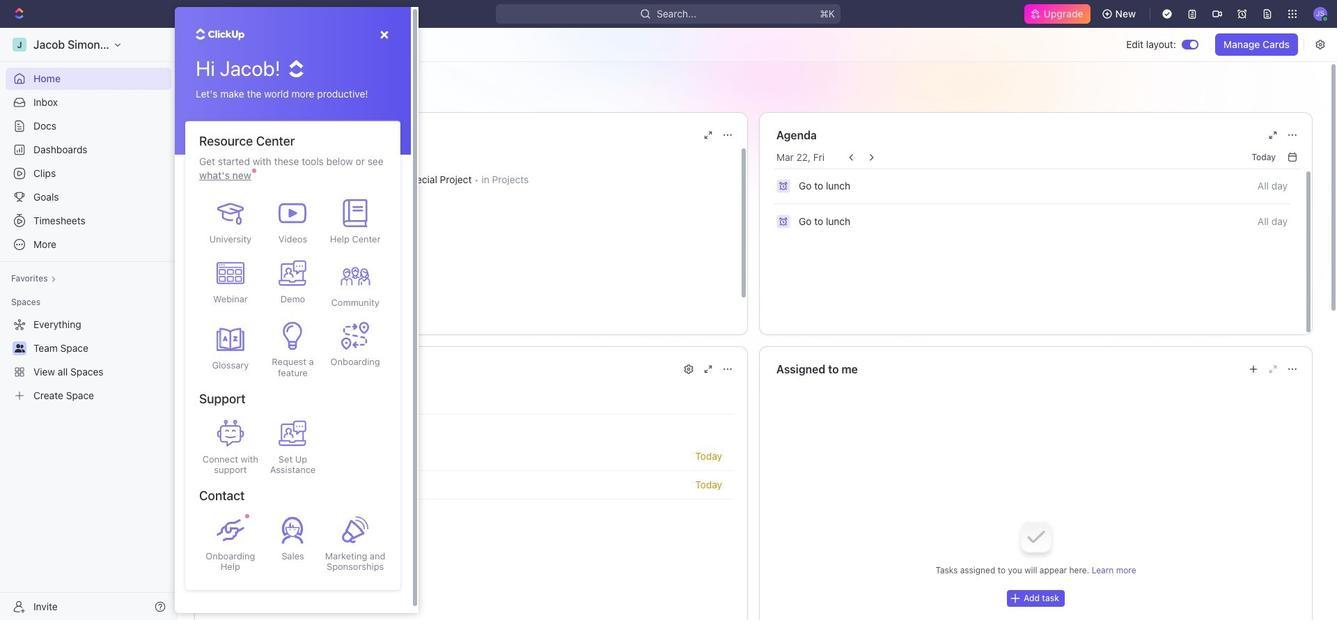 Task type: locate. For each thing, give the bounding box(es) containing it.
tree
[[6, 314, 171, 407]]



Task type: vqa. For each thing, say whether or not it's contained in the screenshot.
start a social media marketing agency, , element
no



Task type: describe. For each thing, give the bounding box(es) containing it.
tree inside sidebar navigation
[[6, 314, 171, 407]]

sidebar navigation
[[0, 28, 178, 620]]



